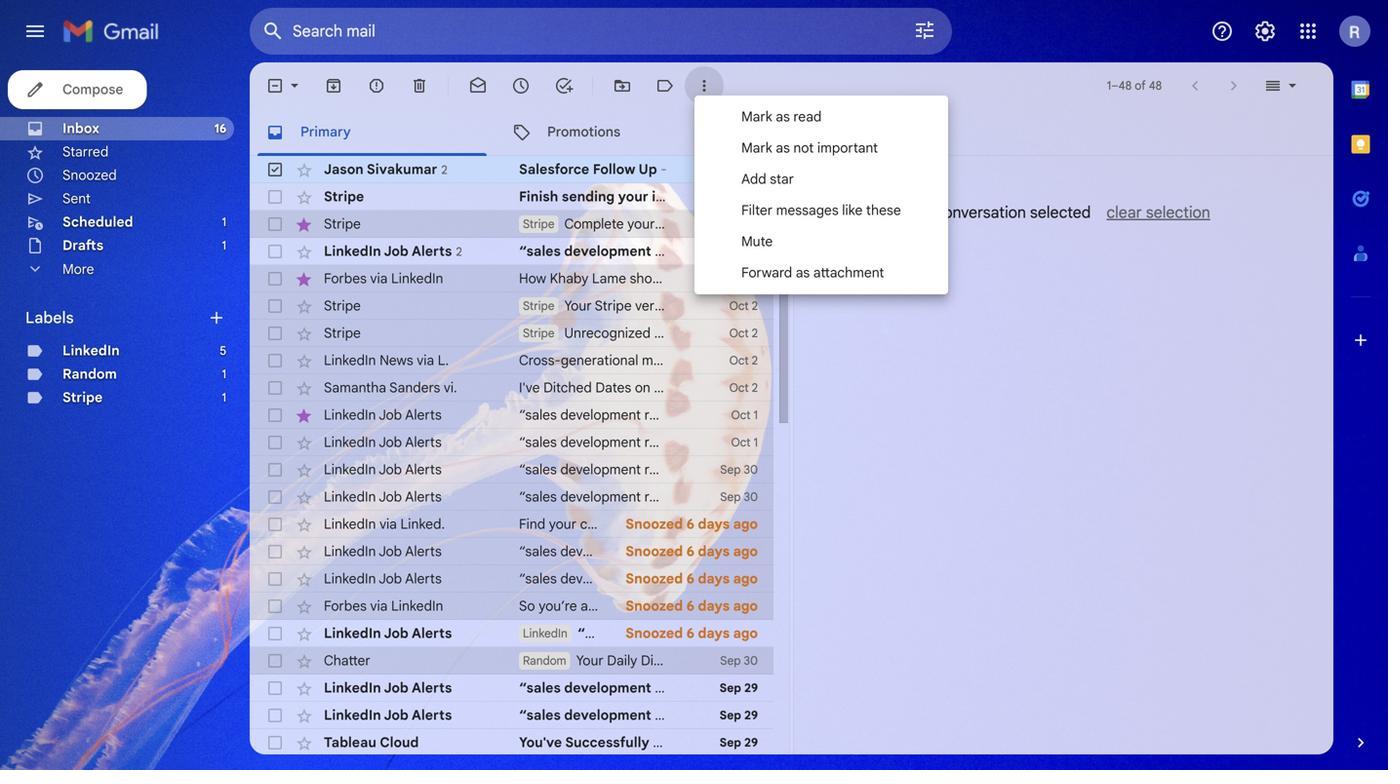 Task type: vqa. For each thing, say whether or not it's contained in the screenshot.
left RGB (234, 209, 220) image
no



Task type: describe. For each thing, give the bounding box(es) containing it.
1 for drafts
[[222, 239, 226, 253]]

oct 3 for early
[[729, 272, 758, 286]]

vi.
[[444, 380, 457, 397]]

job for "sales development representative": boulevard - smb sales development representative and more
[[379, 489, 402, 506]]

row containing jason sivakumar
[[250, 156, 774, 183]]

row containing linkedin news via l.
[[250, 347, 1183, 375]]

mark as read
[[742, 108, 822, 125]]

30+
[[768, 707, 794, 725]]

finish sending your invoice to margo
[[519, 188, 763, 205]]

manager
[[1031, 434, 1086, 451]]

stripe link
[[62, 389, 103, 406]]

influencer
[[1130, 270, 1192, 287]]

community,
[[580, 516, 652, 533]]

linkedin job alerts for "sales development representative": talentify - sales development representative manager - remote - usa and more
[[324, 434, 442, 451]]

development for retrain.ai
[[852, 407, 934, 424]]

30 for path
[[744, 463, 758, 478]]

main menu image
[[23, 20, 47, 43]]

my
[[654, 380, 673, 397]]

1 for random
[[222, 367, 226, 382]]

stripe unrecognized device signed in to your stripe account
[[523, 325, 895, 342]]

compose
[[62, 81, 123, 98]]

forbes for how khaby lame shook off early critics and followed his passion to become tiktok's most popular influencer
[[324, 270, 367, 287]]

sep for boulevard
[[720, 490, 741, 505]]

dates
[[596, 380, 632, 397]]

20 row from the top
[[250, 675, 879, 703]]

sep 29 for your
[[720, 736, 758, 751]]

primary tab
[[250, 109, 495, 156]]

your right the find
[[682, 516, 710, 533]]

stripe inside stripe unrecognized device signed in to your stripe account
[[523, 326, 555, 341]]

support image
[[1211, 20, 1234, 43]]

oct for aidoc
[[728, 244, 749, 259]]

find your community, find your path forward link
[[519, 515, 793, 535]]

clear
[[1107, 203, 1142, 222]]

10 row from the top
[[250, 402, 1092, 429]]

an
[[855, 352, 870, 369]]

development for "sales development representative": 24 opportunities
[[564, 680, 652, 697]]

oct up the mute
[[729, 217, 749, 232]]

to left start
[[824, 216, 837, 233]]

"sales development representative": 21 opportunities link
[[519, 543, 847, 562]]

stripe your stripe verification code
[[523, 298, 739, 315]]

your down the up
[[618, 188, 649, 205]]

so you're applying for a new job—how long should your résumé be?
[[519, 598, 938, 615]]

row containing linkedin via linked.
[[250, 511, 793, 539]]

1 chatter from the left
[[324, 653, 370, 670]]

complete
[[565, 216, 624, 233]]

"sales for "sales development representative": 25 opportunities
[[519, 571, 557, 588]]

representative": for 25
[[645, 571, 744, 588]]

"sales development representative": boulevard - smb sales development representative and more
[[519, 489, 1131, 506]]

tableau cloud
[[324, 735, 419, 752]]

tue, oct 3, 2023, 3:03 pm element
[[729, 215, 758, 234]]

job for "sales development representative": path - sales development representative (remote) and more
[[379, 462, 402, 479]]

11 row from the top
[[250, 429, 1248, 457]]

résumé
[[865, 598, 911, 615]]

17 row from the top
[[250, 593, 938, 621]]

report spam image
[[367, 76, 386, 96]]

"sales for "sales development representative": 24 opportunities
[[519, 680, 561, 697]]

sep 30 for boulevard
[[720, 490, 758, 505]]

add star
[[742, 171, 794, 188]]

alerts for "sales development representative": 24 opportunities
[[412, 680, 452, 697]]

snoozed 6 days ago for find
[[626, 516, 758, 533]]

oct 2 for 16th row from the bottom
[[730, 326, 758, 341]]

attachment
[[814, 264, 884, 282]]

via for find
[[380, 516, 397, 533]]

job—how
[[698, 598, 756, 615]]

oct 1 for retrain.ai
[[731, 408, 758, 423]]

3 30 from the top
[[744, 654, 758, 669]]

oct for shook
[[729, 272, 749, 286]]

mark as not important
[[742, 140, 878, 157]]

compose button
[[8, 70, 147, 109]]

development for "sales development representative": 21 opportunities
[[561, 544, 641, 561]]

sales for path
[[789, 462, 822, 479]]

29 for your
[[745, 736, 758, 751]]

2 inside linkedin job alerts 2
[[456, 245, 462, 259]]

filter
[[742, 202, 773, 219]]

alerts for "sales development representative": retrain.ai - sales development representative and more
[[405, 407, 442, 424]]

sent link
[[62, 190, 91, 207]]

tab list containing primary
[[250, 109, 1334, 156]]

row containing chatter
[[250, 648, 774, 675]]

2 chatter from the left
[[705, 653, 752, 670]]

sep 29 for 24
[[720, 682, 758, 696]]

29 for 24
[[745, 682, 758, 696]]

2 for row containing linkedin news via l.
[[752, 354, 758, 368]]

representative": for aidoc
[[655, 243, 765, 260]]

one
[[902, 203, 931, 222]]

oct 3 up the mute
[[729, 217, 758, 232]]

critics
[[726, 270, 764, 287]]

representative for "sales development representative": retrain.ai - sales development representative and more
[[937, 407, 1030, 424]]

"sales development representative": aidoc - sales development representative and more
[[519, 243, 1118, 260]]

mark for mark as read
[[742, 108, 773, 125]]

5 6 from the top
[[687, 626, 695, 643]]

snoozed inside labels navigation
[[62, 167, 117, 184]]

device
[[654, 325, 695, 342]]

remote
[[1099, 434, 1147, 451]]

0 horizontal spatial account
[[699, 216, 749, 233]]

ago for 21
[[733, 544, 758, 561]]

6 row from the top
[[250, 293, 774, 320]]

filter messages like these
[[742, 202, 901, 219]]

representative for "sales development representative": aidoc - sales development representative and more
[[951, 243, 1052, 260]]

labels
[[25, 308, 74, 328]]

as for read
[[776, 108, 790, 125]]

5 row from the top
[[250, 265, 1192, 293]]

2 vertical spatial your
[[710, 735, 740, 752]]

followed
[[794, 270, 846, 287]]

job for "sales development representative": talentify - sales development representative manager - remote - usa and more
[[379, 434, 402, 451]]

like
[[842, 202, 863, 219]]

your down finish sending your invoice to margo link
[[628, 216, 655, 233]]

invoice
[[652, 188, 700, 205]]

1 for scheduled
[[222, 215, 226, 230]]

"sales development representative": 30+ opportunities link
[[519, 707, 888, 726]]

sep 30 for path
[[720, 463, 758, 478]]

development for "sales development representative": aidoc - sales development representative and more
[[564, 243, 652, 260]]

jason sivakumar 2
[[324, 161, 448, 178]]

"sales development representative": 25 opportunities
[[519, 571, 850, 588]]

read
[[794, 108, 822, 125]]

7 linkedin job alerts from the top
[[324, 626, 452, 643]]

accepting
[[873, 216, 935, 233]]

as for attachment
[[796, 264, 810, 282]]

to right in
[[758, 325, 770, 342]]

verification
[[635, 298, 704, 315]]

snoozed for "sales development representative": 21 opportunities
[[626, 544, 683, 561]]

days for for
[[698, 598, 730, 615]]

talentify
[[747, 434, 800, 451]]

sent
[[62, 190, 91, 207]]

the
[[824, 380, 847, 397]]

oct 2 for row containing samantha sanders vi.
[[730, 381, 758, 396]]

and inside cross-generational miscommunication, the decline of an essential career and taylor swift's economy boost link
[[976, 352, 999, 369]]

row containing samantha sanders vi.
[[250, 375, 893, 402]]

oct down code
[[730, 326, 749, 341]]

sep for 24
[[720, 682, 742, 696]]

2 for sixth row from the top
[[752, 299, 758, 314]]

"sales development representative": path - sales development representative (remote) and more
[[519, 462, 1127, 479]]

miscommunication,
[[642, 352, 762, 369]]

selection
[[1146, 203, 1211, 222]]

5
[[220, 344, 226, 359]]

off
[[671, 270, 688, 287]]

in
[[743, 325, 754, 342]]

clear selection link
[[1091, 203, 1211, 222]]

gmail image
[[62, 12, 169, 51]]

main content containing one conversation selected
[[250, 62, 1334, 771]]

representative": down the long
[[713, 626, 823, 643]]

sep for your
[[720, 736, 742, 751]]

snoozed for find your community, find your path forward
[[626, 516, 683, 533]]

settings image
[[1254, 20, 1277, 43]]

21
[[748, 544, 760, 561]]

18 row from the top
[[250, 621, 935, 648]]

start
[[841, 216, 870, 233]]

representative inside "sales development representative": boulevard - smb sales development representative and more link
[[976, 489, 1069, 506]]

- left remote
[[1090, 434, 1096, 451]]

follow
[[593, 161, 636, 178]]

16
[[214, 121, 226, 136]]

decline
[[790, 352, 835, 369]]

representative": for path
[[645, 462, 744, 479]]

toggle split pane mode image
[[1264, 76, 1283, 96]]

your up 13
[[834, 598, 862, 615]]

29 for 30+
[[745, 709, 758, 724]]

to right 'passion'
[[922, 270, 935, 287]]

via for how
[[370, 270, 388, 287]]

"sales development representative": retrain.ai - sales development representative and more link
[[519, 406, 1092, 425]]

be?
[[915, 598, 938, 615]]

linkedin job alerts for "sales development representative": 21 opportunities
[[324, 544, 442, 561]]

you're
[[539, 598, 577, 615]]

via for so
[[370, 598, 388, 615]]

find your community, find your path forward
[[519, 516, 793, 533]]

linkedin inside linkedin "sales development representative": 13 opportunities
[[523, 627, 568, 642]]

oct for talentify
[[731, 436, 751, 450]]

linkedin inside labels navigation
[[62, 343, 120, 360]]

code
[[708, 298, 739, 315]]

finish
[[519, 188, 558, 205]]

"sales development representative": 25 opportunities link
[[519, 570, 850, 589]]

row containing tableau cloud
[[250, 730, 774, 757]]

boost
[[1147, 352, 1183, 369]]

more
[[62, 261, 94, 278]]

snoozed up digest
[[626, 626, 683, 643]]

should
[[789, 598, 831, 615]]

ago for find
[[733, 516, 758, 533]]

"sales development representative": talentify - sales development representative manager - remote - usa and more link
[[519, 433, 1248, 453]]

sep down linkedin "sales development representative": 13 opportunities
[[720, 654, 741, 669]]

"sales development representative": retrain.ai - sales development representative and more
[[519, 407, 1092, 424]]

opportunities for "sales development representative": 30+ opportunities
[[797, 707, 888, 725]]

3 for early
[[752, 272, 758, 286]]

your up "the"
[[774, 325, 802, 342]]

selected
[[1031, 203, 1091, 222]]

stripe inside stripe complete your stripe account application to start accepting payments
[[523, 217, 555, 232]]

linkedin "sales development representative": 13 opportunities
[[523, 626, 935, 643]]

development for "sales development representative": talentify - sales development representative manager - remote - usa and more
[[561, 434, 641, 451]]

development for "sales development representative": retrain.ai - sales development representative and more
[[561, 407, 641, 424]]

opportunities for "sales development representative": 25 opportunities
[[766, 571, 850, 588]]

- left smb
[[814, 489, 820, 506]]

alerts for "sales development representative": talentify - sales development representative manager - remote - usa and more
[[405, 434, 442, 451]]

ago for 25
[[733, 571, 758, 588]]

- up forward as attachment
[[810, 243, 816, 260]]

job for "sales development representative": 24 opportunities
[[384, 680, 409, 697]]

development for path
[[826, 462, 908, 479]]

successfully
[[565, 735, 650, 752]]

early
[[691, 270, 722, 287]]

i've ditched dates on my resume: should you do the same? link
[[519, 379, 893, 398]]

essential
[[873, 352, 928, 369]]

clear selection
[[1107, 203, 1211, 222]]

via left "l."
[[417, 352, 434, 369]]

development for "sales development representative": 25 opportunities
[[561, 571, 641, 588]]

Search mail text field
[[293, 21, 859, 41]]

snooze image
[[511, 76, 531, 96]]

scheduled link
[[62, 214, 133, 231]]

drafts link
[[62, 237, 104, 254]]

your for your daily digest for chatter
[[576, 653, 604, 670]]

30 for boulevard
[[744, 490, 758, 505]]

become
[[938, 270, 989, 287]]

- right the up
[[661, 161, 667, 178]]

lame
[[592, 270, 626, 287]]

"sales for "sales development representative": path - sales development representative (remote) and more
[[519, 462, 557, 479]]

12 row from the top
[[250, 457, 1127, 484]]

snoozed for "sales development representative": 25 opportunities
[[626, 571, 683, 588]]

random for random your daily digest for chatter
[[523, 654, 567, 669]]

oct down critics
[[730, 299, 749, 314]]

mark for mark as not important
[[742, 140, 773, 157]]

stripe complete your stripe account application to start accepting payments
[[523, 216, 999, 233]]

- left usa
[[1150, 434, 1156, 451]]

snoozed link
[[62, 167, 117, 184]]

primary
[[301, 123, 351, 141]]

"sales development representative": path - sales development representative (remote) and more link
[[519, 461, 1127, 480]]



Task type: locate. For each thing, give the bounding box(es) containing it.
4 linkedin job alerts from the top
[[324, 489, 442, 506]]

development for aidoc
[[859, 243, 947, 260]]

5 snoozed 6 days ago from the top
[[626, 626, 758, 643]]

1 horizontal spatial account
[[845, 325, 895, 342]]

29 left 24
[[745, 682, 758, 696]]

linkedin job alerts for "sales development representative": 24 opportunities
[[324, 680, 452, 697]]

sep left path
[[720, 463, 741, 478]]

sales inside "sales development representative": retrain.ai - sales development representative and more link
[[815, 407, 849, 424]]

3 down 'add'
[[752, 190, 758, 204]]

snoozed 6 days ago down new
[[626, 626, 758, 643]]

3 linkedin job alerts from the top
[[324, 462, 442, 479]]

oct 2 right resume:
[[730, 381, 758, 396]]

how
[[519, 270, 546, 287]]

created
[[653, 735, 707, 752]]

advanced search options image
[[906, 11, 945, 50]]

passion
[[871, 270, 919, 287]]

1 vertical spatial sep 29
[[720, 709, 758, 724]]

representative":
[[655, 243, 765, 260], [645, 407, 744, 424], [645, 434, 744, 451], [645, 462, 744, 479], [645, 489, 744, 506]]

account down margo
[[699, 216, 749, 233]]

oct 2 for sixth row from the top
[[730, 299, 758, 314]]

sales up attachment
[[819, 243, 855, 260]]

cloud
[[380, 735, 419, 752]]

forward
[[742, 264, 792, 282]]

1 horizontal spatial for
[[684, 653, 702, 670]]

1 29 from the top
[[745, 682, 758, 696]]

forbes via linkedin for how khaby lame shook off early critics and followed his passion to become tiktok's most popular influencer
[[324, 270, 443, 287]]

representative inside the "sales development representative": aidoc - sales development representative and more link
[[951, 243, 1052, 260]]

sales down the
[[815, 407, 849, 424]]

and inside how khaby lame shook off early critics and followed his passion to become tiktok's most popular influencer link
[[767, 270, 791, 287]]

0 vertical spatial forbes via linkedin
[[324, 270, 443, 287]]

and inside "sales development representative": talentify - sales development representative manager - remote - usa and more link
[[1189, 434, 1213, 451]]

8 linkedin job alerts from the top
[[324, 680, 452, 697]]

4 row from the top
[[250, 238, 1118, 265]]

1 3 from the top
[[752, 190, 758, 204]]

oct for the
[[730, 354, 749, 368]]

ago up 25
[[733, 544, 758, 561]]

development for "sales development representative": path - sales development representative (remote) and more
[[561, 462, 641, 479]]

stripe inside "stripe your stripe verification code"
[[523, 299, 555, 314]]

30 down linkedin "sales development representative": 13 opportunities
[[744, 654, 758, 669]]

conversation
[[935, 203, 1027, 222]]

up
[[639, 161, 657, 178]]

2 3 from the top
[[752, 217, 758, 232]]

19 row from the top
[[250, 648, 774, 675]]

0 vertical spatial your
[[565, 298, 592, 315]]

via down linkedin job alerts 2
[[370, 270, 388, 287]]

representative": up "sales development representative": 30+ opportunities
[[655, 680, 765, 697]]

representative inside "sales development representative": retrain.ai - sales development representative and more link
[[937, 407, 1030, 424]]

"sales development representative": 24 opportunities
[[519, 680, 879, 697]]

0 vertical spatial random
[[62, 366, 117, 383]]

1 vertical spatial 30
[[744, 490, 758, 505]]

15 row from the top
[[250, 539, 847, 566]]

sanders
[[390, 380, 440, 397]]

days for 21
[[698, 544, 730, 561]]

oct for invoice
[[728, 190, 749, 204]]

as left not
[[776, 140, 790, 157]]

-
[[661, 161, 667, 178], [810, 243, 816, 260], [806, 407, 812, 424], [804, 434, 810, 451], [1090, 434, 1096, 451], [1150, 434, 1156, 451], [780, 462, 786, 479], [814, 489, 820, 506]]

0 vertical spatial as
[[776, 108, 790, 125]]

days up job—how
[[698, 571, 730, 588]]

1 vertical spatial account
[[845, 325, 895, 342]]

and inside "sales development representative": retrain.ai - sales development representative and more link
[[1034, 407, 1057, 424]]

forbes down linkedin job alerts 2
[[324, 270, 367, 287]]

daily
[[607, 653, 638, 670]]

sep left site
[[720, 736, 742, 751]]

2 snoozed 6 days ago from the top
[[626, 544, 758, 561]]

22 row from the top
[[250, 730, 774, 757]]

opportunities up the should
[[766, 571, 850, 588]]

1
[[222, 215, 226, 230], [222, 239, 226, 253], [222, 367, 226, 382], [222, 391, 226, 405], [754, 408, 758, 423], [754, 436, 758, 450]]

to left margo
[[703, 188, 717, 205]]

delete image
[[410, 76, 429, 96]]

1 snoozed 6 days ago from the top
[[626, 516, 758, 533]]

oct for on
[[730, 381, 749, 396]]

ago down 21 on the right bottom of the page
[[733, 571, 758, 588]]

account
[[699, 216, 749, 233], [845, 325, 895, 342]]

6 down new
[[687, 626, 695, 643]]

snoozed down "sales development representative": 25 opportunities link
[[626, 598, 683, 615]]

1 6 from the top
[[687, 516, 695, 533]]

snoozed for so you're applying for a new job—how long should your résumé be?
[[626, 598, 683, 615]]

oct 2 up in
[[730, 299, 758, 314]]

oct 1 down should
[[731, 408, 758, 423]]

days up linkedin "sales development representative": 13 opportunities
[[698, 598, 730, 615]]

random down linkedin link
[[62, 366, 117, 383]]

9 row from the top
[[250, 375, 893, 402]]

snoozed 6 days ago up "sales development representative": 21 opportunities
[[626, 516, 758, 533]]

1 vertical spatial forbes via linkedin
[[324, 598, 443, 615]]

job for "sales development representative": 30+ opportunities
[[384, 707, 409, 725]]

linkedin job alerts for "sales development representative": retrain.ai - sales development representative and more
[[324, 407, 442, 424]]

3 for margo
[[752, 190, 758, 204]]

ago left the long
[[733, 598, 758, 615]]

development for talentify
[[850, 434, 931, 451]]

application
[[753, 216, 821, 233]]

forward as attachment
[[742, 264, 884, 282]]

chatter down linkedin "sales development representative": 13 opportunities
[[705, 653, 752, 670]]

inbox link
[[62, 120, 100, 137]]

salesforce follow up -
[[519, 161, 671, 178]]

0 horizontal spatial random
[[62, 366, 117, 383]]

0 vertical spatial mark
[[742, 108, 773, 125]]

7 row from the top
[[250, 320, 895, 347]]

linked.
[[401, 516, 445, 533]]

representative inside "sales development representative": path - sales development representative (remote) and more link
[[911, 462, 1004, 479]]

representative left the (remote)
[[911, 462, 1004, 479]]

sep 29 up site
[[720, 709, 758, 724]]

days for 25
[[698, 571, 730, 588]]

you've successfully created your site link
[[519, 734, 769, 753]]

oct 3 down 'add'
[[728, 190, 758, 204]]

more image
[[695, 76, 714, 96]]

social, one new message, tab
[[744, 109, 990, 156]]

1 sep 29 from the top
[[720, 682, 758, 696]]

days for find
[[698, 516, 730, 533]]

oct 3 for sales
[[728, 244, 758, 259]]

3 up forward
[[752, 244, 758, 259]]

3 days from the top
[[698, 571, 730, 588]]

labels navigation
[[0, 62, 250, 771]]

6 up "sales development representative": 25 opportunities at the bottom
[[687, 544, 695, 561]]

sep 29 for 30+
[[720, 709, 758, 724]]

mark as read image
[[468, 76, 488, 96]]

and inside "sales development representative": boulevard - smb sales development representative and more link
[[1073, 489, 1096, 506]]

3 for sales
[[752, 244, 758, 259]]

sales inside the "sales development representative": aidoc - sales development representative and more link
[[819, 243, 855, 260]]

promotions tab
[[497, 109, 743, 156]]

job for "sales development representative": retrain.ai - sales development representative and more
[[379, 407, 402, 424]]

via down linkedin via linked.
[[370, 598, 388, 615]]

linkedin job alerts for "sales development representative": 30+ opportunities
[[324, 707, 452, 725]]

21 row from the top
[[250, 703, 888, 730]]

2 vertical spatial sep 29
[[720, 736, 758, 751]]

representative inside "sales development representative": talentify - sales development representative manager - remote - usa and more link
[[935, 434, 1028, 451]]

0 vertical spatial account
[[699, 216, 749, 233]]

days
[[698, 516, 730, 533], [698, 544, 730, 561], [698, 571, 730, 588], [698, 598, 730, 615], [698, 626, 730, 643]]

"sales for "sales development representative": aidoc - sales development representative and more
[[519, 243, 561, 260]]

tiktok's
[[992, 270, 1041, 287]]

6 for 21
[[687, 544, 695, 561]]

representative up tiktok's
[[951, 243, 1052, 260]]

0 vertical spatial oct 1
[[731, 408, 758, 423]]

i've ditched dates on my resume: should you do the same?
[[519, 380, 893, 397]]

4 6 from the top
[[687, 598, 695, 615]]

usa
[[1160, 434, 1186, 451]]

1 vertical spatial as
[[776, 140, 790, 157]]

popular
[[1078, 270, 1126, 287]]

ago down so you're applying for a new job—how long should your résumé be? link
[[733, 626, 758, 643]]

alerts for "sales development representative": path - sales development representative (remote) and more
[[405, 462, 442, 479]]

snoozed 6 days ago for for
[[626, 598, 758, 615]]

ago for for
[[733, 598, 758, 615]]

l.
[[438, 352, 449, 369]]

2 days from the top
[[698, 544, 730, 561]]

16 row from the top
[[250, 566, 850, 593]]

3 oct 2 from the top
[[730, 354, 758, 368]]

your left site
[[710, 735, 740, 752]]

"sales for "sales development representative": 21 opportunities
[[519, 544, 557, 561]]

promotions
[[547, 123, 621, 141]]

30
[[744, 463, 758, 478], [744, 490, 758, 505], [744, 654, 758, 669]]

your right find
[[549, 516, 577, 533]]

tableau
[[324, 735, 377, 752]]

mark left read
[[742, 108, 773, 125]]

1 vertical spatial 29
[[745, 709, 758, 724]]

representative for "sales development representative": talentify - sales development representative manager - remote - usa and more
[[935, 434, 1028, 451]]

the
[[766, 352, 786, 369]]

job for "sales development representative": 25 opportunities
[[379, 571, 402, 588]]

sep 29 left 24
[[720, 682, 758, 696]]

forbes for so you're applying for a new job—how long should your résumé be?
[[324, 598, 367, 615]]

5 days from the top
[[698, 626, 730, 643]]

alerts for "sales development representative": 30+ opportunities
[[412, 707, 452, 725]]

1 vertical spatial your
[[576, 653, 604, 670]]

oct 3 up critics
[[728, 244, 758, 259]]

6 right the find
[[687, 516, 695, 533]]

4 days from the top
[[698, 598, 730, 615]]

None search field
[[250, 8, 952, 55]]

linkedin job alerts for "sales development representative": 25 opportunities
[[324, 571, 442, 588]]

2 row from the top
[[250, 183, 774, 211]]

random down the you're
[[523, 654, 567, 669]]

linkedin job alerts for "sales development representative": boulevard - smb sales development representative and more
[[324, 489, 442, 506]]

"sales for "sales development representative": retrain.ai - sales development representative and more
[[519, 407, 557, 424]]

as left read
[[776, 108, 790, 125]]

2 vertical spatial sep 30
[[720, 654, 758, 669]]

to
[[703, 188, 717, 205], [824, 216, 837, 233], [922, 270, 935, 287], [758, 325, 770, 342]]

via
[[370, 270, 388, 287], [417, 352, 434, 369], [380, 516, 397, 533], [370, 598, 388, 615]]

representative": for boulevard
[[645, 489, 744, 506]]

oct
[[728, 190, 749, 204], [729, 217, 749, 232], [728, 244, 749, 259], [729, 272, 749, 286], [730, 299, 749, 314], [730, 326, 749, 341], [730, 354, 749, 368], [730, 381, 749, 396], [731, 408, 751, 423], [731, 436, 751, 450]]

2 vertical spatial 29
[[745, 736, 758, 751]]

3 sep 29 from the top
[[720, 736, 758, 751]]

3 snoozed 6 days ago from the top
[[626, 571, 758, 588]]

2 29 from the top
[[745, 709, 758, 724]]

representative for "sales development representative": path - sales development representative (remote) and more
[[911, 462, 1004, 479]]

days down job—how
[[698, 626, 730, 643]]

25
[[748, 571, 763, 588]]

as for not
[[776, 140, 790, 157]]

development
[[859, 243, 947, 260], [852, 407, 934, 424], [850, 434, 931, 451], [826, 462, 908, 479], [891, 489, 973, 506]]

representative up the (remote)
[[935, 434, 1028, 451]]

oct up code
[[729, 272, 749, 286]]

0 vertical spatial forbes
[[324, 270, 367, 287]]

snoozed 6 days ago down "sales development representative": 25 opportunities link
[[626, 598, 758, 615]]

your left the daily
[[576, 653, 604, 670]]

1 oct 2 from the top
[[730, 299, 758, 314]]

stripe
[[324, 188, 364, 205], [324, 216, 361, 233], [658, 216, 695, 233], [523, 217, 555, 232], [324, 298, 361, 315], [595, 298, 632, 315], [523, 299, 555, 314], [324, 325, 361, 342], [805, 325, 842, 342], [523, 326, 555, 341], [62, 389, 103, 406]]

6 for for
[[687, 598, 695, 615]]

messages
[[776, 202, 839, 219]]

1 forbes from the top
[[324, 270, 367, 287]]

6
[[687, 516, 695, 533], [687, 544, 695, 561], [687, 571, 695, 588], [687, 598, 695, 615], [687, 626, 695, 643]]

1 forbes via linkedin from the top
[[324, 270, 443, 287]]

13 row from the top
[[250, 484, 1131, 511]]

account up the an
[[845, 325, 895, 342]]

linkedin job alerts for "sales development representative": path - sales development representative (remote) and more
[[324, 462, 442, 479]]

random for random
[[62, 366, 117, 383]]

opportunities for "sales development representative": 21 opportunities
[[764, 544, 847, 561]]

5 ago from the top
[[733, 626, 758, 643]]

your for your stripe verification code
[[565, 298, 592, 315]]

sales right smb
[[854, 489, 888, 506]]

row
[[250, 156, 774, 183], [250, 183, 774, 211], [250, 211, 999, 238], [250, 238, 1118, 265], [250, 265, 1192, 293], [250, 293, 774, 320], [250, 320, 895, 347], [250, 347, 1183, 375], [250, 375, 893, 402], [250, 402, 1092, 429], [250, 429, 1248, 457], [250, 457, 1127, 484], [250, 484, 1131, 511], [250, 511, 793, 539], [250, 539, 847, 566], [250, 566, 850, 593], [250, 593, 938, 621], [250, 621, 935, 648], [250, 648, 774, 675], [250, 675, 879, 703], [250, 703, 888, 730], [250, 730, 774, 757]]

labels heading
[[25, 308, 207, 328]]

oct 1 up path
[[731, 436, 758, 450]]

None checkbox
[[265, 160, 285, 180], [265, 297, 285, 316], [265, 324, 285, 343], [265, 379, 285, 398], [265, 406, 285, 425], [265, 433, 285, 453], [265, 461, 285, 480], [265, 515, 285, 535], [265, 597, 285, 617], [265, 679, 285, 699], [265, 707, 285, 726], [265, 160, 285, 180], [265, 297, 285, 316], [265, 324, 285, 343], [265, 379, 285, 398], [265, 406, 285, 425], [265, 433, 285, 453], [265, 461, 285, 480], [265, 515, 285, 535], [265, 597, 285, 617], [265, 679, 285, 699], [265, 707, 285, 726]]

labels image
[[656, 76, 675, 96]]

0 vertical spatial sep 29
[[720, 682, 758, 696]]

representative down the (remote)
[[976, 489, 1069, 506]]

2 for row containing samantha sanders vi.
[[752, 381, 758, 396]]

2 6 from the top
[[687, 544, 695, 561]]

1 oct 1 from the top
[[731, 408, 758, 423]]

4 ago from the top
[[733, 598, 758, 615]]

"sales for "sales development representative": boulevard - smb sales development representative and more
[[519, 489, 557, 506]]

2 ago from the top
[[733, 544, 758, 561]]

1 sep 30 from the top
[[720, 463, 758, 478]]

drafts
[[62, 237, 104, 254]]

oct up path
[[731, 436, 751, 450]]

job for "sales development representative": 21 opportunities
[[379, 544, 402, 561]]

for left a
[[637, 598, 654, 615]]

random inside labels navigation
[[62, 366, 117, 383]]

6 linkedin job alerts from the top
[[324, 571, 442, 588]]

jason
[[324, 161, 364, 178]]

3 3 from the top
[[752, 244, 758, 259]]

search mail image
[[256, 14, 291, 49]]

0 horizontal spatial for
[[637, 598, 654, 615]]

1 linkedin job alerts from the top
[[324, 407, 442, 424]]

and inside "sales development representative": path - sales development representative (remote) and more link
[[1068, 462, 1091, 479]]

starred link
[[62, 143, 109, 161]]

for up "sales development representative": 24 opportunities
[[684, 653, 702, 670]]

2 vertical spatial 30
[[744, 654, 758, 669]]

khaby
[[550, 270, 589, 287]]

- down do
[[806, 407, 812, 424]]

sales for aidoc
[[819, 243, 855, 260]]

via left the linked.
[[380, 516, 397, 533]]

of
[[838, 352, 851, 369]]

"sales development representative": aidoc - sales development representative and more link
[[519, 242, 1118, 262]]

3 6 from the top
[[687, 571, 695, 588]]

None checkbox
[[265, 76, 285, 96], [265, 187, 285, 207], [265, 215, 285, 234], [265, 242, 285, 262], [265, 269, 285, 289], [265, 351, 285, 371], [265, 488, 285, 507], [265, 543, 285, 562], [265, 570, 285, 589], [265, 625, 285, 644], [265, 652, 285, 671], [265, 734, 285, 753], [265, 76, 285, 96], [265, 187, 285, 207], [265, 215, 285, 234], [265, 242, 285, 262], [265, 269, 285, 289], [265, 351, 285, 371], [265, 488, 285, 507], [265, 543, 285, 562], [265, 570, 285, 589], [265, 625, 285, 644], [265, 652, 285, 671], [265, 734, 285, 753]]

5 linkedin job alerts from the top
[[324, 544, 442, 561]]

1 horizontal spatial chatter
[[705, 653, 752, 670]]

and inside the "sales development representative": aidoc - sales development representative and more link
[[1056, 243, 1081, 260]]

more button
[[0, 258, 234, 281]]

0 vertical spatial for
[[637, 598, 654, 615]]

alerts for "sales development representative": 25 opportunities
[[405, 571, 442, 588]]

smb
[[823, 489, 851, 506]]

9 linkedin job alerts from the top
[[324, 707, 452, 725]]

sales for talentify
[[813, 434, 846, 451]]

2 oct 1 from the top
[[731, 436, 758, 450]]

8 row from the top
[[250, 347, 1183, 375]]

oct up critics
[[728, 244, 749, 259]]

2 mark from the top
[[742, 140, 773, 157]]

oct right resume:
[[730, 381, 749, 396]]

2 inside jason sivakumar 2
[[441, 163, 448, 177]]

29 down "sales development representative": 30+ opportunities link
[[745, 736, 758, 751]]

development for "sales development representative": 30+ opportunities
[[564, 707, 652, 725]]

2 forbes via linkedin from the top
[[324, 598, 443, 615]]

alerts for "sales development representative": boulevard - smb sales development representative and more
[[405, 489, 442, 506]]

linkedin
[[324, 243, 381, 260], [391, 270, 443, 287], [62, 343, 120, 360], [324, 352, 376, 369], [324, 407, 376, 424], [324, 434, 376, 451], [324, 462, 376, 479], [324, 489, 376, 506], [324, 516, 376, 533], [324, 544, 376, 561], [324, 571, 376, 588], [391, 598, 443, 615], [324, 626, 381, 643], [523, 627, 568, 642], [324, 680, 381, 697], [324, 707, 381, 725]]

29 up site
[[745, 709, 758, 724]]

2 sep 29 from the top
[[720, 709, 758, 724]]

snoozed up a
[[626, 571, 683, 588]]

1 mark from the top
[[742, 108, 773, 125]]

oct 2 down in
[[730, 354, 758, 368]]

"sales for "sales development representative": talentify - sales development representative manager - remote - usa and more
[[519, 434, 557, 451]]

oct 3 up code
[[729, 272, 758, 286]]

representative":
[[645, 544, 744, 561], [645, 571, 744, 588], [713, 626, 823, 643], [655, 680, 765, 697], [655, 707, 765, 725]]

samantha sanders vi.
[[324, 380, 457, 397]]

chatter
[[324, 653, 370, 670], [705, 653, 752, 670]]

13
[[827, 626, 840, 643]]

1 vertical spatial random
[[523, 654, 567, 669]]

0 vertical spatial sep 30
[[720, 463, 758, 478]]

development for "sales development representative": boulevard - smb sales development representative and more
[[561, 489, 641, 506]]

main content
[[250, 62, 1334, 771]]

"sales development representative": 30+ opportunities
[[519, 707, 888, 725]]

1 days from the top
[[698, 516, 730, 533]]

sales for retrain.ai
[[815, 407, 849, 424]]

opportunities for "sales development representative": 24 opportunities
[[788, 680, 879, 697]]

chatter up tableau
[[324, 653, 370, 670]]

oct 3 for margo
[[728, 190, 758, 204]]

3 29 from the top
[[745, 736, 758, 751]]

2 vertical spatial as
[[796, 264, 810, 282]]

finish sending your invoice to margo link
[[519, 187, 763, 207]]

payments
[[939, 216, 999, 233]]

4 oct 2 from the top
[[730, 381, 758, 396]]

representative": for 30+
[[655, 707, 765, 725]]

your
[[618, 188, 649, 205], [628, 216, 655, 233], [774, 325, 802, 342], [549, 516, 577, 533], [682, 516, 710, 533], [834, 598, 862, 615]]

6 down "sales development representative": 25 opportunities link
[[687, 598, 695, 615]]

as down the "sales development representative": aidoc - sales development representative and more link on the top of the page
[[796, 264, 810, 282]]

random link
[[62, 366, 117, 383]]

oct 2 for row containing linkedin news via l.
[[730, 354, 758, 368]]

1 vertical spatial sep 30
[[720, 490, 758, 505]]

0 vertical spatial 29
[[745, 682, 758, 696]]

snoozed 6 days ago for 25
[[626, 571, 758, 588]]

representative down career
[[937, 407, 1030, 424]]

sep 30 down talentify
[[720, 463, 758, 478]]

3 up the mute
[[752, 217, 758, 232]]

1 30 from the top
[[744, 463, 758, 478]]

0 vertical spatial 30
[[744, 463, 758, 478]]

forbes via linkedin for so you're applying for a new job—how long should your résumé be?
[[324, 598, 443, 615]]

1 horizontal spatial random
[[523, 654, 567, 669]]

- down "sales development representative": retrain.ai - sales development representative and more link
[[804, 434, 810, 451]]

stripe inside labels navigation
[[62, 389, 103, 406]]

opportunities down 13
[[788, 680, 879, 697]]

3 ago from the top
[[733, 571, 758, 588]]

archive image
[[324, 76, 343, 96]]

sep 29 down "sales development representative": 30+ opportunities link
[[720, 736, 758, 751]]

1 vertical spatial for
[[684, 653, 702, 670]]

3 down the mute
[[752, 272, 758, 286]]

most
[[1044, 270, 1075, 287]]

4 3 from the top
[[752, 272, 758, 286]]

sales inside "sales development representative": talentify - sales development representative manager - remote - usa and more link
[[813, 434, 846, 451]]

2 oct 2 from the top
[[730, 326, 758, 341]]

2 for 16th row from the bottom
[[752, 326, 758, 341]]

2 30 from the top
[[744, 490, 758, 505]]

6 for 25
[[687, 571, 695, 588]]

move to image
[[613, 76, 632, 96]]

news
[[380, 352, 413, 369]]

snoozed up "sales development representative": 21 opportunities
[[626, 516, 683, 533]]

0 horizontal spatial chatter
[[324, 653, 370, 670]]

- right path
[[780, 462, 786, 479]]

1 vertical spatial oct 1
[[731, 436, 758, 450]]

linkedin job alerts
[[324, 407, 442, 424], [324, 434, 442, 451], [324, 462, 442, 479], [324, 489, 442, 506], [324, 544, 442, 561], [324, 571, 442, 588], [324, 626, 452, 643], [324, 680, 452, 697], [324, 707, 452, 725]]

2 linkedin job alerts from the top
[[324, 434, 442, 451]]

3 sep 30 from the top
[[720, 654, 758, 669]]

2 forbes from the top
[[324, 598, 367, 615]]

opportunities down forward
[[764, 544, 847, 561]]

sep 29
[[720, 682, 758, 696], [720, 709, 758, 724], [720, 736, 758, 751]]

4 snoozed 6 days ago from the top
[[626, 598, 758, 615]]

samantha
[[324, 380, 386, 397]]

1 row from the top
[[250, 156, 774, 183]]

his
[[850, 270, 868, 287]]

1 vertical spatial forbes
[[324, 598, 367, 615]]

forbes down linkedin via linked.
[[324, 598, 367, 615]]

mark
[[742, 108, 773, 125], [742, 140, 773, 157]]

sales up the "sales development representative": path - sales development representative (remote) and more
[[813, 434, 846, 451]]

3 row from the top
[[250, 211, 999, 238]]

opportunities right 30+
[[797, 707, 888, 725]]

sep for 30+
[[720, 709, 742, 724]]

scheduled
[[62, 214, 133, 231]]

1 ago from the top
[[733, 516, 758, 533]]

30 down path
[[744, 490, 758, 505]]

sales inside "sales development representative": boulevard - smb sales development representative and more link
[[854, 489, 888, 506]]

tab list
[[1334, 62, 1389, 701], [250, 109, 1334, 156]]

1 vertical spatial mark
[[742, 140, 773, 157]]

on
[[635, 380, 651, 397]]

sivakumar
[[367, 161, 437, 178]]

add to tasks image
[[554, 76, 574, 96]]

2 sep 30 from the top
[[720, 490, 758, 505]]

opportunities down résumé
[[844, 626, 935, 643]]

oct 2 down code
[[730, 326, 758, 341]]

sales inside "sales development representative": path - sales development representative (remote) and more link
[[789, 462, 822, 479]]

14 row from the top
[[250, 511, 793, 539]]

representative": for 21
[[645, 544, 744, 561]]

representative": for retrain.ai
[[645, 407, 744, 424]]

swift's
[[1043, 352, 1083, 369]]

sep 30 up path
[[720, 490, 758, 505]]

do
[[804, 380, 821, 397]]

sep
[[720, 463, 741, 478], [720, 490, 741, 505], [720, 654, 741, 669], [720, 682, 742, 696], [720, 709, 742, 724], [720, 736, 742, 751]]

oct 1
[[731, 408, 758, 423], [731, 436, 758, 450]]

snoozed down starred link
[[62, 167, 117, 184]]

cross-generational miscommunication, the decline of an essential career and taylor swift's economy boost link
[[519, 351, 1183, 371]]

random inside random your daily digest for chatter
[[523, 654, 567, 669]]

forbes
[[324, 270, 367, 287], [324, 598, 367, 615]]

oct down 'add'
[[728, 190, 749, 204]]



